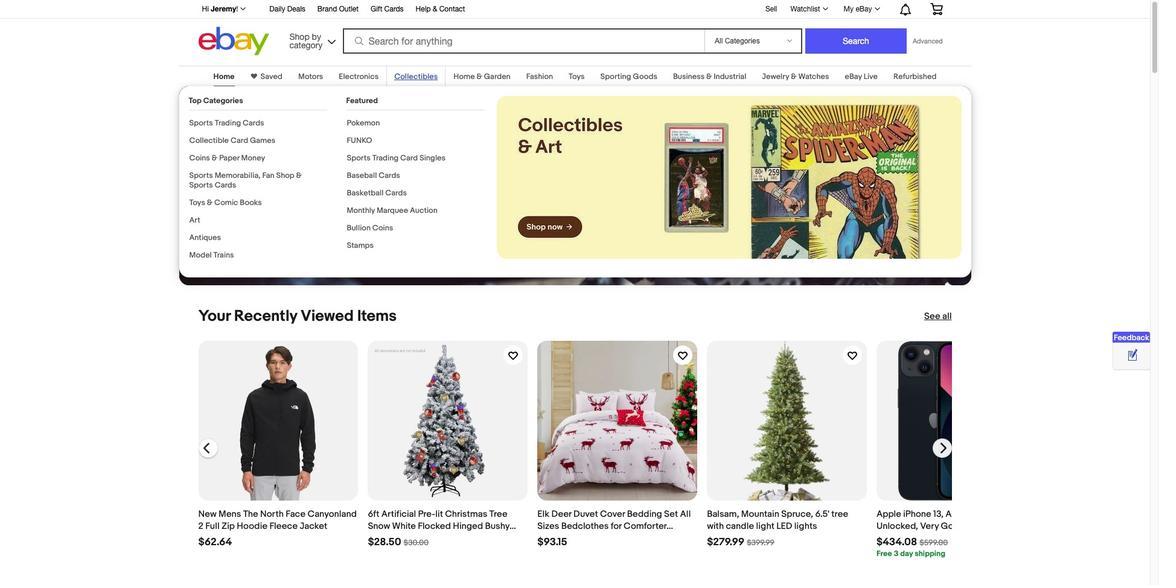 Task type: describe. For each thing, give the bounding box(es) containing it.
cards for gift
[[384, 5, 404, 13]]

bedding
[[627, 509, 662, 520]]

live
[[864, 72, 878, 82]]

cards for basketball
[[385, 188, 407, 198]]

& inside sports memorabilia, fan shop & sports cards
[[296, 171, 302, 181]]

industrial
[[714, 72, 747, 82]]

canyonland
[[308, 509, 357, 520]]

$28.50
[[368, 537, 401, 549]]

model trains link
[[189, 251, 234, 260]]

hollander
[[310, 157, 358, 171]]

hinged
[[453, 521, 483, 533]]

coins inside top categories 'element'
[[189, 153, 210, 163]]

recently
[[234, 307, 297, 326]]

$28.50 $30.00
[[368, 537, 429, 549]]

art link
[[189, 216, 200, 225]]

auction
[[410, 206, 438, 216]]

& for paper
[[212, 153, 217, 163]]

home for home
[[213, 72, 235, 82]]

deals
[[287, 5, 305, 13]]

games
[[250, 136, 275, 146]]

1 horizontal spatial parts
[[324, 124, 381, 152]]

$279.99 text field
[[707, 537, 745, 549]]

6ft artificial pre-lit christmas tree snow white flocked hinged bushy tree
[[368, 509, 510, 545]]

flocked
[[418, 521, 451, 533]]

basketball cards link
[[347, 188, 407, 198]]

fan
[[262, 171, 275, 181]]

refurbished
[[894, 72, 937, 82]]

$399.99
[[747, 539, 775, 548]]

save on recycled automotive parts main content
[[0, 59, 1150, 586]]

advanced
[[913, 37, 943, 45]]

none submit inside shop by category banner
[[806, 28, 907, 54]]

snow
[[368, 521, 390, 533]]

help
[[416, 5, 431, 13]]

hi jeremy !
[[202, 4, 238, 13]]

$28.50 text field
[[368, 537, 401, 549]]

viewed
[[301, 307, 354, 326]]

bushy
[[485, 521, 510, 533]]

your recently viewed items
[[198, 307, 397, 326]]

brand
[[318, 5, 337, 13]]

iphone
[[903, 509, 932, 520]]

a2482,
[[946, 509, 975, 520]]

coins & paper money
[[189, 153, 265, 163]]

light
[[756, 521, 775, 533]]

business & industrial link
[[673, 72, 747, 82]]

account navigation
[[195, 0, 952, 19]]

comic
[[214, 198, 238, 208]]

help & contact
[[416, 5, 465, 13]]

$93.15
[[538, 537, 567, 549]]

$62.64 text field
[[198, 537, 232, 549]]

led
[[777, 521, 792, 533]]

collectible card games link
[[189, 136, 275, 146]]

shop by category banner
[[195, 0, 952, 59]]

face
[[286, 509, 306, 520]]

mens
[[219, 509, 241, 520]]

sizes
[[538, 521, 559, 533]]

bullion
[[347, 223, 371, 233]]

shop by category button
[[284, 27, 338, 53]]

collectibles & art - shop now image
[[497, 96, 962, 259]]

recycled
[[287, 95, 381, 124]]

coins inside 'featured' "element"
[[372, 223, 393, 233]]

3d
[[582, 533, 593, 545]]

christmas inside 6ft artificial pre-lit christmas tree snow white flocked hinged bushy tree
[[445, 509, 487, 520]]

motors
[[298, 72, 323, 82]]

$93.15 text field
[[538, 537, 567, 549]]

home for home & garden
[[454, 72, 475, 82]]

duvet
[[574, 509, 598, 520]]

13,
[[934, 509, 944, 520]]

$30.00
[[404, 539, 429, 548]]

goods
[[633, 72, 658, 82]]

zip
[[222, 521, 235, 533]]

antiques
[[189, 233, 221, 243]]

& for garden
[[477, 72, 482, 82]]

watches
[[799, 72, 829, 82]]

gift cards
[[371, 5, 404, 13]]

trains
[[213, 251, 234, 260]]

previous price $399.99 text field
[[747, 539, 775, 548]]

toys for toys & comic books
[[189, 198, 205, 208]]

full
[[205, 521, 220, 533]]

collectibles
[[394, 72, 438, 82]]

toys link
[[569, 72, 585, 82]]

fleece
[[270, 521, 298, 533]]

sports memorabilia, fan shop & sports cards link
[[189, 171, 302, 190]]

your recently viewed items link
[[198, 307, 397, 326]]

card inside 'featured' "element"
[[400, 153, 418, 163]]

stamps link
[[347, 241, 374, 251]]

2
[[198, 521, 203, 533]]

cards inside sports memorabilia, fan shop & sports cards
[[215, 181, 236, 190]]

shop for shop by category
[[290, 32, 310, 41]]

0 vertical spatial tree
[[489, 509, 508, 520]]

cards for baseball
[[379, 171, 400, 181]]

marquee
[[377, 206, 408, 216]]

jacket
[[300, 521, 327, 533]]

all
[[680, 509, 691, 520]]

memorabilia,
[[215, 171, 261, 181]]

funko link
[[347, 136, 372, 146]]

save on recycled automotive parts quality parts from top hollander sellers.
[[198, 95, 397, 171]]

bullion coins
[[347, 223, 393, 233]]

featured element
[[346, 96, 485, 268]]

spruce,
[[782, 509, 813, 520]]

see all
[[924, 311, 952, 322]]

antiques link
[[189, 233, 221, 243]]

tree
[[832, 509, 849, 520]]

brand outlet link
[[318, 3, 359, 16]]



Task type: vqa. For each thing, say whether or not it's contained in the screenshot.
Help
yes



Task type: locate. For each thing, give the bounding box(es) containing it.
hoodie
[[237, 521, 268, 533]]

sellers.
[[361, 157, 397, 171]]

1 horizontal spatial toys
[[569, 72, 585, 82]]

sports inside 'featured' "element"
[[347, 153, 371, 163]]

cards inside account navigation
[[384, 5, 404, 13]]

from
[[265, 157, 288, 171]]

art
[[189, 216, 200, 225]]

1 horizontal spatial home
[[454, 72, 475, 82]]

bedclothes
[[561, 521, 609, 533]]

6ft
[[368, 509, 380, 520]]

!
[[236, 5, 238, 13]]

cards right gift
[[384, 5, 404, 13]]

for
[[611, 521, 622, 533]]

refurbished link
[[894, 72, 937, 82]]

0 vertical spatial shop
[[290, 32, 310, 41]]

category
[[290, 40, 323, 50]]

ebay right my
[[856, 5, 872, 13]]

0 horizontal spatial trading
[[215, 118, 241, 128]]

jewelry
[[762, 72, 789, 82]]

ebay
[[856, 5, 872, 13], [845, 72, 862, 82]]

top
[[291, 157, 308, 171]]

toys up art link
[[189, 198, 205, 208]]

lit
[[435, 509, 443, 520]]

baseball
[[347, 171, 377, 181]]

shop left by
[[290, 32, 310, 41]]

electronics
[[339, 72, 379, 82]]

tree down snow
[[368, 533, 386, 545]]

unlocked,
[[877, 521, 918, 533]]

parts up hollander
[[324, 124, 381, 152]]

Search for anything text field
[[344, 30, 702, 53]]

ebay inside save on recycled automotive parts main content
[[845, 72, 862, 82]]

ebay inside "link"
[[856, 5, 872, 13]]

None submit
[[806, 28, 907, 54]]

motors link
[[298, 72, 323, 82]]

christmas
[[445, 509, 487, 520], [538, 533, 580, 545]]

monthly marquee auction
[[347, 206, 438, 216]]

card left singles on the left of page
[[400, 153, 418, 163]]

trading inside 'featured' "element"
[[372, 153, 399, 163]]

white
[[392, 521, 416, 533]]

home left garden
[[454, 72, 475, 82]]

top
[[189, 96, 202, 106]]

cards up games
[[243, 118, 264, 128]]

$599.00
[[920, 539, 948, 548]]

toys inside top categories 'element'
[[189, 198, 205, 208]]

1 vertical spatial coins
[[372, 223, 393, 233]]

sports for sports trading cards
[[189, 118, 213, 128]]

& left comic
[[207, 198, 213, 208]]

daily deals link
[[269, 3, 305, 16]]

1 horizontal spatial tree
[[489, 509, 508, 520]]

hi
[[202, 5, 209, 13]]

electronics link
[[339, 72, 379, 82]]

very
[[920, 521, 939, 533]]

home up categories
[[213, 72, 235, 82]]

0 vertical spatial christmas
[[445, 509, 487, 520]]

the
[[243, 509, 258, 520]]

christmas down sizes
[[538, 533, 580, 545]]

coins down collectible
[[189, 153, 210, 163]]

& for watches
[[791, 72, 797, 82]]

0 vertical spatial ebay
[[856, 5, 872, 13]]

0 horizontal spatial card
[[231, 136, 248, 146]]

watchlist link
[[784, 2, 834, 16]]

0 vertical spatial card
[[231, 136, 248, 146]]

saved
[[261, 72, 283, 82]]

0 horizontal spatial toys
[[189, 198, 205, 208]]

top categories element
[[189, 96, 327, 268]]

bullion coins link
[[347, 223, 393, 233]]

0 horizontal spatial parts
[[236, 157, 263, 171]]

coins
[[189, 153, 210, 163], [372, 223, 393, 233]]

0 horizontal spatial tree
[[368, 533, 386, 545]]

day
[[900, 549, 913, 559]]

1 vertical spatial card
[[400, 153, 418, 163]]

stamps
[[347, 241, 374, 251]]

sports trading cards link
[[189, 118, 264, 128]]

quality
[[198, 157, 234, 171]]

sell link
[[760, 5, 783, 13]]

daily deals
[[269, 5, 305, 13]]

1 horizontal spatial christmas
[[538, 533, 580, 545]]

elk deer duvet cover bedding set all sizes bedclothes for comforter christmas 3d
[[538, 509, 691, 545]]

& right jewelry
[[791, 72, 797, 82]]

shop now
[[209, 192, 255, 204]]

candle
[[726, 521, 754, 533]]

toys for toys 'link'
[[569, 72, 585, 82]]

basketball
[[347, 188, 384, 198]]

with
[[707, 521, 724, 533]]

shop left now
[[209, 192, 234, 204]]

1 horizontal spatial card
[[400, 153, 418, 163]]

tree up the bushy
[[489, 509, 508, 520]]

see
[[924, 311, 941, 322]]

coins down monthly marquee auction link
[[372, 223, 393, 233]]

all
[[943, 311, 952, 322]]

0 vertical spatial coins
[[189, 153, 210, 163]]

$434.08 text field
[[877, 537, 917, 549]]

card up paper on the top left
[[231, 136, 248, 146]]

0 horizontal spatial christmas
[[445, 509, 487, 520]]

Free 3 day shipping text field
[[877, 549, 946, 559]]

& down the top
[[296, 171, 302, 181]]

watchlist
[[791, 5, 820, 13]]

help & contact link
[[416, 3, 465, 16]]

cards down sellers.
[[379, 171, 400, 181]]

0 horizontal spatial home
[[213, 72, 235, 82]]

your shopping cart image
[[930, 3, 944, 15]]

home & garden link
[[454, 72, 511, 82]]

card inside top categories 'element'
[[231, 136, 248, 146]]

new
[[198, 509, 217, 520]]

pre-
[[418, 509, 435, 520]]

your
[[198, 307, 231, 326]]

sports for sports trading card singles
[[347, 153, 371, 163]]

shop
[[290, 32, 310, 41], [276, 171, 294, 181], [209, 192, 234, 204]]

0 horizontal spatial coins
[[189, 153, 210, 163]]

cards
[[384, 5, 404, 13], [243, 118, 264, 128], [379, 171, 400, 181], [215, 181, 236, 190], [385, 188, 407, 198]]

save
[[198, 95, 250, 124]]

christmas inside elk deer duvet cover bedding set all sizes bedclothes for comforter christmas 3d
[[538, 533, 580, 545]]

$279.99
[[707, 537, 745, 549]]

shop inside the shop by category
[[290, 32, 310, 41]]

& for industrial
[[707, 72, 712, 82]]

balsam,
[[707, 509, 739, 520]]

gift cards link
[[371, 3, 404, 16]]

funko
[[347, 136, 372, 146]]

1 vertical spatial ebay
[[845, 72, 862, 82]]

ebay left live
[[845, 72, 862, 82]]

& left paper on the top left
[[212, 153, 217, 163]]

toys
[[569, 72, 585, 82], [189, 198, 205, 208]]

baseball cards link
[[347, 171, 400, 181]]

shop for shop now
[[209, 192, 234, 204]]

sports trading cards
[[189, 118, 264, 128]]

0 vertical spatial trading
[[215, 118, 241, 128]]

shop down the from
[[276, 171, 294, 181]]

shop inside sports memorabilia, fan shop & sports cards
[[276, 171, 294, 181]]

1 vertical spatial shop
[[276, 171, 294, 181]]

brand outlet
[[318, 5, 359, 13]]

contact
[[439, 5, 465, 13]]

& inside help & contact link
[[433, 5, 437, 13]]

trading for card
[[372, 153, 399, 163]]

128gb,
[[977, 509, 1006, 520]]

sporting goods link
[[601, 72, 658, 82]]

jewelry & watches link
[[762, 72, 829, 82]]

2 home from the left
[[454, 72, 475, 82]]

cover
[[600, 509, 625, 520]]

trading up collectible card games
[[215, 118, 241, 128]]

previous price $30.00 text field
[[404, 539, 429, 548]]

& left garden
[[477, 72, 482, 82]]

basketball cards
[[347, 188, 407, 198]]

gift
[[371, 5, 382, 13]]

0 vertical spatial parts
[[324, 124, 381, 152]]

1 horizontal spatial trading
[[372, 153, 399, 163]]

condition
[[967, 521, 1008, 533]]

artificial
[[382, 509, 416, 520]]

1 vertical spatial parts
[[236, 157, 263, 171]]

sports for sports memorabilia, fan shop & sports cards
[[189, 171, 213, 181]]

parts up memorabilia,
[[236, 157, 263, 171]]

featured
[[346, 96, 378, 106]]

previous price $599.00 text field
[[920, 539, 948, 548]]

good
[[941, 521, 965, 533]]

& right help
[[433, 5, 437, 13]]

toys right fashion link
[[569, 72, 585, 82]]

trading inside top categories 'element'
[[215, 118, 241, 128]]

cards up marquee
[[385, 188, 407, 198]]

& right business
[[707, 72, 712, 82]]

1 home from the left
[[213, 72, 235, 82]]

1 vertical spatial christmas
[[538, 533, 580, 545]]

1 vertical spatial toys
[[189, 198, 205, 208]]

paper
[[219, 153, 240, 163]]

& for contact
[[433, 5, 437, 13]]

trading up baseball cards
[[372, 153, 399, 163]]

1 vertical spatial tree
[[368, 533, 386, 545]]

automotive
[[198, 124, 319, 152]]

on
[[255, 95, 282, 124]]

2 vertical spatial shop
[[209, 192, 234, 204]]

trading for cards
[[215, 118, 241, 128]]

coins & paper money link
[[189, 153, 265, 163]]

0 vertical spatial toys
[[569, 72, 585, 82]]

by
[[312, 32, 321, 41]]

christmas up hinged
[[445, 509, 487, 520]]

apple
[[877, 509, 901, 520]]

ebay live link
[[845, 72, 878, 82]]

& for comic
[[207, 198, 213, 208]]

top categories
[[189, 96, 243, 106]]

cards up shop now
[[215, 181, 236, 190]]

1 horizontal spatial coins
[[372, 223, 393, 233]]

1 vertical spatial trading
[[372, 153, 399, 163]]



